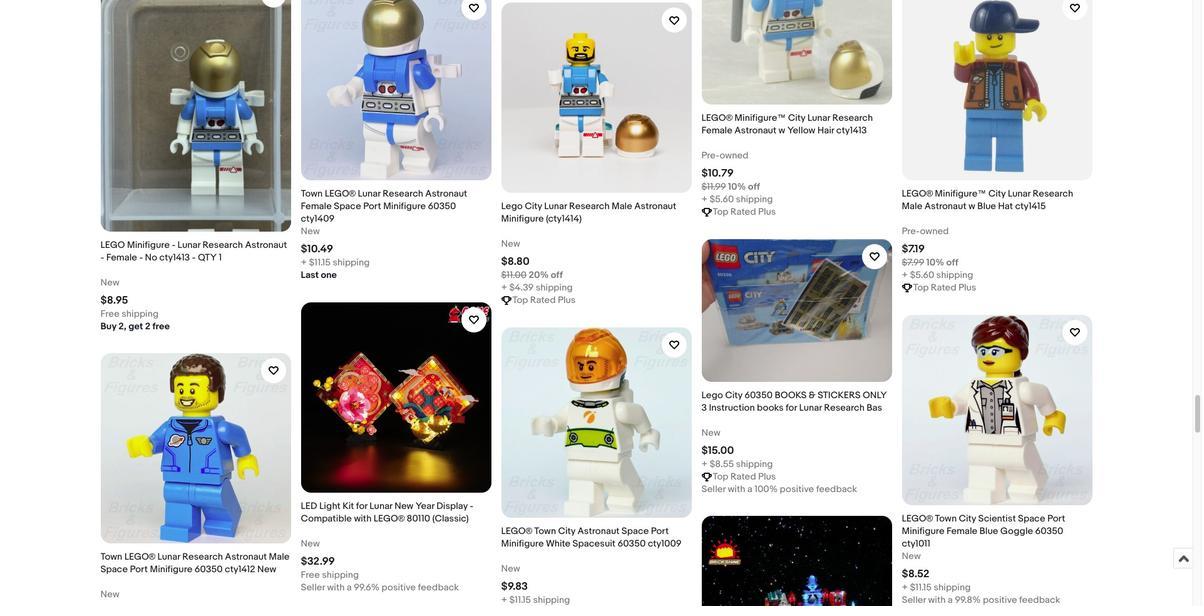 Task type: describe. For each thing, give the bounding box(es) containing it.
last
[[301, 269, 319, 281]]

seller inside text field
[[702, 483, 726, 495]]

seller inside lego® town city scientist space port minifigure female blue goggle 60350 cty1011 new $8.52 + $11.15 shipping seller with a 99.8% positive feedback
[[902, 594, 926, 606]]

Pre-owned text field
[[702, 150, 749, 162]]

$7.19
[[902, 243, 925, 256]]

&
[[809, 389, 816, 401]]

research inside lego city lunar research male astronaut minifigure (cty1414)
[[569, 201, 610, 213]]

lunar inside "town lego® lunar research astronaut male space port minifigure 60350 cty1412 new"
[[157, 551, 180, 563]]

space inside town lego® lunar research astronaut female space port minifigure 60350 cty1409 new $10.49 + $11.15 shipping last one
[[334, 201, 361, 213]]

new inside new $9.83 + $11.15 shipping
[[501, 563, 520, 575]]

town lego® lunar research astronaut male space port minifigure 60350 cty1412 new
[[100, 551, 290, 575]]

$7.19 text field
[[902, 243, 925, 256]]

(classic)
[[432, 513, 469, 525]]

lunar inside led light kit for lunar new year display - compatible with lego® 80110 (classic)
[[370, 500, 392, 512]]

60350 for town lego® lunar research astronaut female space port minifigure 60350 cty1409 new $10.49 + $11.15 shipping last one
[[428, 201, 456, 213]]

female inside lego minifigure - lunar research astronaut - female - no cty1413 - qty 1
[[106, 252, 137, 263]]

space inside lego® town city astronaut space port minifigure white spacesuit 60350 cty1009
[[622, 525, 649, 537]]

minifigure™ for $10.79
[[735, 112, 786, 124]]

new text field for $8.80
[[501, 238, 520, 251]]

shipping inside 'new $8.95 free shipping buy 2, get 2 free'
[[122, 308, 159, 320]]

astronaut inside lego minifigure - lunar research astronaut - female - no cty1413 - qty 1
[[245, 239, 287, 251]]

shipping inside town lego® lunar research astronaut female space port minifigure 60350 cty1409 new $10.49 + $11.15 shipping last one
[[333, 257, 370, 269]]

10% for $7.19
[[926, 257, 944, 269]]

60350 inside lego city 60350 books & stickers only 3 instruction books for lunar research bas
[[745, 389, 773, 401]]

$11.15 inside new $9.83 + $11.15 shipping
[[509, 594, 531, 606]]

year
[[416, 500, 434, 512]]

new text field for $8.95
[[100, 277, 119, 289]]

city inside lego city lunar research male astronaut minifigure (cty1414)
[[525, 201, 542, 213]]

town inside town lego® lunar research astronaut female space port minifigure 60350 cty1409 new $10.49 + $11.15 shipping last one
[[301, 188, 323, 200]]

compatible
[[301, 513, 352, 525]]

$10.49
[[301, 243, 333, 256]]

$5.60 for $7.19
[[910, 269, 934, 281]]

blue for lego® minifigure™ city lunar research male astronaut w blue hat cty1415
[[977, 201, 996, 213]]

top rated plus for $11.00
[[513, 295, 576, 306]]

60350 inside lego® town city scientist space port minifigure female blue goggle 60350 cty1011 new $8.52 + $11.15 shipping seller with a 99.8% positive feedback
[[1035, 525, 1063, 537]]

books
[[775, 389, 807, 401]]

cty1413 for $8.95
[[159, 252, 190, 263]]

lego® minifigure™ city lunar research female astronaut w yellow hair cty1413
[[702, 112, 873, 137]]

+ $11.15 shipping text field for $9.83
[[501, 594, 570, 606]]

new $15.00 + $8.55 shipping
[[702, 427, 773, 470]]

seller inside new $32.99 free shipping seller with a 99.6% positive feedback
[[301, 582, 325, 593]]

(cty1414)
[[546, 213, 582, 225]]

for inside lego city 60350 books & stickers only 3 instruction books for lunar research bas
[[786, 402, 797, 414]]

lego® town city astronaut space port minifigure white spacesuit 60350 cty1009
[[501, 525, 682, 550]]

city for lego® town city astronaut space port minifigure white spacesuit 60350 cty1009
[[558, 525, 576, 537]]

+ $8.55 shipping text field
[[702, 458, 773, 471]]

- right lego
[[172, 239, 175, 251]]

$9.83 text field
[[501, 580, 528, 593]]

cty1412
[[225, 563, 255, 575]]

60350 for town lego® lunar research astronaut male space port minifigure 60350 cty1412 new
[[195, 563, 223, 575]]

pre- for $10.79
[[702, 150, 720, 162]]

minifigure inside lego® town city scientist space port minifigure female blue goggle 60350 cty1011 new $8.52 + $11.15 shipping seller with a 99.8% positive feedback
[[902, 525, 945, 537]]

female inside lego® town city scientist space port minifigure female blue goggle 60350 cty1011 new $8.52 + $11.15 shipping seller with a 99.8% positive feedback
[[947, 525, 978, 537]]

cty1011
[[902, 538, 931, 550]]

new text field for $32.99
[[301, 538, 320, 550]]

town lego® lunar research astronaut female space port minifigure 60350 cty1409 new $10.49 + $11.15 shipping last one
[[301, 188, 467, 281]]

3
[[702, 402, 707, 414]]

instruction
[[709, 402, 755, 414]]

lunar inside lego® minifigure™ city lunar research female astronaut w yellow hair cty1413
[[808, 112, 830, 124]]

new $8.95 free shipping buy 2, get 2 free
[[100, 277, 170, 332]]

+ inside pre-owned $7.19 $7.99 10% off + $5.60 shipping
[[902, 269, 908, 281]]

qty
[[198, 252, 217, 263]]

$10.79
[[702, 167, 734, 180]]

+ inside new $8.80 $11.00 20% off + $4.39 shipping
[[501, 282, 507, 294]]

minifigure inside town lego® lunar research astronaut female space port minifigure 60350 cty1409 new $10.49 + $11.15 shipping last one
[[383, 201, 426, 213]]

80110
[[407, 513, 430, 525]]

yellow
[[787, 125, 815, 137]]

rated for $11.00
[[530, 295, 556, 306]]

new text field for $9.83
[[501, 563, 520, 575]]

positive inside new $32.99 free shipping seller with a 99.6% positive feedback
[[382, 582, 416, 593]]

new inside 'new $8.95 free shipping buy 2, get 2 free'
[[100, 277, 119, 288]]

+ inside new $9.83 + $11.15 shipping
[[501, 594, 507, 606]]

with inside lego® town city scientist space port minifigure female blue goggle 60350 cty1011 new $8.52 + $11.15 shipping seller with a 99.8% positive feedback
[[928, 594, 946, 606]]

minifigure inside lego city lunar research male astronaut minifigure (cty1414)
[[501, 213, 544, 225]]

top rated plus for $10.79
[[713, 206, 776, 218]]

+ inside town lego® lunar research astronaut female space port minifigure 60350 cty1409 new $10.49 + $11.15 shipping last one
[[301, 257, 307, 269]]

- left qty
[[192, 252, 196, 263]]

lego for $15.00
[[702, 389, 723, 401]]

pre-owned $7.19 $7.99 10% off + $5.60 shipping
[[902, 226, 973, 281]]

99.6%
[[354, 582, 380, 593]]

space inside "town lego® lunar research astronaut male space port minifigure 60350 cty1412 new"
[[100, 563, 128, 575]]

0 horizontal spatial new text field
[[100, 588, 119, 601]]

minifigure inside lego® town city astronaut space port minifigure white spacesuit 60350 cty1009
[[501, 538, 544, 550]]

scientist
[[978, 513, 1016, 525]]

a inside lego® town city scientist space port minifigure female blue goggle 60350 cty1011 new $8.52 + $11.15 shipping seller with a 99.8% positive feedback
[[948, 594, 953, 606]]

lego® inside lego® minifigure™ city lunar research female astronaut w yellow hair cty1413
[[702, 112, 733, 124]]

lego® inside town lego® lunar research astronaut female space port minifigure 60350 cty1409 new $10.49 + $11.15 shipping last one
[[325, 188, 356, 200]]

$11.00
[[501, 269, 527, 281]]

one
[[321, 269, 337, 281]]

Seller with a 100% positive feedback text field
[[702, 483, 857, 496]]

Pre-owned text field
[[902, 226, 949, 238]]

$10.49 text field
[[301, 243, 333, 256]]

buy
[[100, 320, 116, 332]]

Last one text field
[[301, 269, 337, 282]]

kit
[[343, 500, 354, 512]]

100%
[[755, 483, 778, 495]]

shipping inside lego® town city scientist space port minifigure female blue goggle 60350 cty1011 new $8.52 + $11.15 shipping seller with a 99.8% positive feedback
[[934, 582, 971, 593]]

pre- for $7.19
[[902, 226, 920, 238]]

port inside lego® town city scientist space port minifigure female blue goggle 60350 cty1011 new $8.52 + $11.15 shipping seller with a 99.8% positive feedback
[[1048, 513, 1065, 525]]

female inside lego® minifigure™ city lunar research female astronaut w yellow hair cty1413
[[702, 125, 733, 137]]

new inside town lego® lunar research astronaut female space port minifigure 60350 cty1409 new $10.49 + $11.15 shipping last one
[[301, 226, 320, 238]]

research inside lego city 60350 books & stickers only 3 instruction books for lunar research bas
[[824, 402, 865, 414]]

$8.80
[[501, 256, 530, 268]]

$8.52 text field
[[902, 568, 929, 580]]

research inside lego® minifigure™ city lunar research male astronaut w blue hat cty1415
[[1033, 188, 1073, 200]]

2
[[145, 320, 150, 332]]

$8.55
[[710, 458, 734, 470]]

top rated plus text field for $7.19
[[913, 282, 976, 295]]

1 horizontal spatial top rated plus text field
[[713, 471, 776, 483]]

research inside lego® minifigure™ city lunar research female astronaut w yellow hair cty1413
[[832, 112, 873, 124]]

lunar inside lego minifigure - lunar research astronaut - female - no cty1413 - qty 1
[[178, 239, 200, 251]]

a inside text field
[[748, 483, 753, 495]]

lego® inside lego® town city scientist space port minifigure female blue goggle 60350 cty1011 new $8.52 + $11.15 shipping seller with a 99.8% positive feedback
[[902, 513, 933, 525]]

feedback inside new $32.99 free shipping seller with a 99.6% positive feedback
[[418, 582, 459, 593]]

shipping inside new $15.00 + $8.55 shipping
[[736, 458, 773, 470]]

city inside lego city 60350 books & stickers only 3 instruction books for lunar research bas
[[725, 389, 743, 401]]

+ $5.60 shipping text field
[[702, 194, 773, 206]]

positive inside text field
[[780, 483, 814, 495]]

a inside new $32.99 free shipping seller with a 99.6% positive feedback
[[347, 582, 352, 593]]

new text field for $15.00
[[702, 427, 721, 439]]

astronaut inside "town lego® lunar research astronaut male space port minifigure 60350 cty1412 new"
[[225, 551, 267, 563]]

$11.15 inside town lego® lunar research astronaut female space port minifigure 60350 cty1409 new $10.49 + $11.15 shipping last one
[[309, 257, 331, 269]]

new $8.80 $11.00 20% off + $4.39 shipping
[[501, 238, 573, 294]]

shipping inside new $32.99 free shipping seller with a 99.6% positive feedback
[[322, 569, 359, 581]]

60350 for lego® town city astronaut space port minifigure white spacesuit 60350 cty1009
[[618, 538, 646, 550]]

rated for $10.79
[[731, 206, 756, 218]]

+ $11.15 shipping text field for $8.52
[[902, 582, 971, 594]]

positive inside lego® town city scientist space port minifigure female blue goggle 60350 cty1011 new $8.52 + $11.15 shipping seller with a 99.8% positive feedback
[[983, 594, 1017, 606]]

$9.83
[[501, 580, 528, 593]]

with inside text field
[[728, 483, 745, 495]]

blue for lego® town city scientist space port minifigure female blue goggle 60350 cty1011 new $8.52 + $11.15 shipping seller with a 99.8% positive feedback
[[980, 525, 998, 537]]

lego city lunar research male astronaut minifigure (cty1414)
[[501, 201, 676, 225]]

hair
[[818, 125, 834, 137]]

top for $11.00
[[513, 295, 528, 306]]

town inside lego® town city astronaut space port minifigure white spacesuit 60350 cty1009
[[534, 525, 556, 537]]

Buy 2, get 2 free text field
[[100, 320, 170, 333]]

+ inside lego® town city scientist space port minifigure female blue goggle 60350 cty1011 new $8.52 + $11.15 shipping seller with a 99.8% positive feedback
[[902, 582, 908, 593]]

shipping inside new $8.80 $11.00 20% off + $4.39 shipping
[[536, 282, 573, 294]]

new $32.99 free shipping seller with a 99.6% positive feedback
[[301, 538, 459, 593]]

$8.80 text field
[[501, 256, 530, 268]]

$4.39
[[509, 282, 534, 294]]

shipping inside new $9.83 + $11.15 shipping
[[533, 594, 570, 606]]

+ $4.39 shipping text field
[[501, 282, 573, 295]]

$8.95 text field
[[100, 294, 128, 307]]

lego city 60350 books & stickers only 3 instruction books for lunar research bas
[[702, 389, 887, 414]]



Task type: vqa. For each thing, say whether or not it's contained in the screenshot.


Task type: locate. For each thing, give the bounding box(es) containing it.
seller down $32.99 text box
[[301, 582, 325, 593]]

feedback inside lego® town city scientist space port minifigure female blue goggle 60350 cty1011 new $8.52 + $11.15 shipping seller with a 99.8% positive feedback
[[1019, 594, 1060, 606]]

cty1413
[[836, 125, 867, 137], [159, 252, 190, 263]]

cty1415
[[1015, 201, 1046, 213]]

new inside lego® town city scientist space port minifigure female blue goggle 60350 cty1011 new $8.52 + $11.15 shipping seller with a 99.8% positive feedback
[[902, 550, 921, 562]]

1 horizontal spatial off
[[748, 181, 760, 193]]

male for town lego® lunar research astronaut male space port minifigure 60350 cty1412 new
[[269, 551, 290, 563]]

0 horizontal spatial free
[[100, 308, 120, 320]]

city for lego® minifigure™ city lunar research male astronaut w blue hat cty1415
[[989, 188, 1006, 200]]

0 vertical spatial free
[[100, 308, 120, 320]]

2 vertical spatial feedback
[[1019, 594, 1060, 606]]

pre- inside pre-owned $7.19 $7.99 10% off + $5.60 shipping
[[902, 226, 920, 238]]

female up cty1409
[[301, 201, 332, 213]]

pre-
[[702, 150, 720, 162], [902, 226, 920, 238]]

1 vertical spatial free shipping text field
[[301, 569, 359, 582]]

2 vertical spatial positive
[[983, 594, 1017, 606]]

lego up 3
[[702, 389, 723, 401]]

shipping inside the pre-owned $10.79 $11.99 10% off + $5.60 shipping
[[736, 194, 773, 206]]

research inside town lego® lunar research astronaut female space port minifigure 60350 cty1409 new $10.49 + $11.15 shipping last one
[[383, 188, 423, 200]]

lunar inside town lego® lunar research astronaut female space port minifigure 60350 cty1409 new $10.49 + $11.15 shipping last one
[[358, 188, 381, 200]]

$5.60 for $10.79
[[710, 194, 734, 206]]

top rated plus down 20% at the top of the page
[[513, 295, 576, 306]]

1 vertical spatial 10%
[[926, 257, 944, 269]]

0 horizontal spatial top rated plus text field
[[513, 295, 576, 307]]

0 vertical spatial minifigure™
[[735, 112, 786, 124]]

off up + $5.60 shipping text box at the right of page
[[946, 257, 958, 269]]

0 horizontal spatial owned
[[720, 150, 749, 162]]

free shipping text field down "$32.99"
[[301, 569, 359, 582]]

plus up 100%
[[758, 471, 776, 483]]

0 horizontal spatial feedback
[[418, 582, 459, 593]]

lego®
[[702, 112, 733, 124], [325, 188, 356, 200], [902, 188, 933, 200], [374, 513, 405, 525], [902, 513, 933, 525], [501, 525, 532, 537], [124, 551, 155, 563]]

2 vertical spatial seller
[[902, 594, 926, 606]]

10% up + $5.60 shipping text box at the right of page
[[926, 257, 944, 269]]

free down "$32.99"
[[301, 569, 320, 581]]

blue down scientist
[[980, 525, 998, 537]]

lunar inside lego city lunar research male astronaut minifigure (cty1414)
[[544, 201, 567, 213]]

owned for $7.19
[[920, 226, 949, 238]]

minifigure™ up pre-owned text box
[[735, 112, 786, 124]]

space
[[334, 201, 361, 213], [1018, 513, 1045, 525], [622, 525, 649, 537], [100, 563, 128, 575]]

w for $7.19
[[969, 201, 975, 213]]

with inside led light kit for lunar new year display - compatible with lego® 80110 (classic)
[[354, 513, 372, 525]]

lego® town city scientist space port minifigure female blue goggle 60350 cty1011 new $8.52 + $11.15 shipping seller with a 99.8% positive feedback
[[902, 513, 1065, 606]]

with inside new $32.99 free shipping seller with a 99.6% positive feedback
[[327, 582, 345, 593]]

$11.15 up last one "text box"
[[309, 257, 331, 269]]

new text field up $15.00 text box
[[702, 427, 721, 439]]

1 vertical spatial a
[[347, 582, 352, 593]]

1 vertical spatial free
[[301, 569, 320, 581]]

stickers
[[818, 389, 861, 401]]

- left the no
[[139, 252, 143, 263]]

male inside lego city lunar research male astronaut minifigure (cty1414)
[[612, 201, 632, 213]]

bas
[[867, 402, 882, 414]]

off for $10.79
[[748, 181, 760, 193]]

1 horizontal spatial w
[[969, 201, 975, 213]]

0 horizontal spatial minifigure™
[[735, 112, 786, 124]]

minifigure™
[[735, 112, 786, 124], [935, 188, 986, 200]]

$32.99
[[301, 555, 335, 568]]

20%
[[529, 269, 549, 281]]

0 horizontal spatial pre-
[[702, 150, 720, 162]]

0 horizontal spatial male
[[269, 551, 290, 563]]

off right 20% at the top of the page
[[551, 269, 563, 281]]

$11.15
[[309, 257, 331, 269], [910, 582, 932, 593], [509, 594, 531, 606]]

$11.15 inside lego® town city scientist space port minifigure female blue goggle 60350 cty1011 new $8.52 + $11.15 shipping seller with a 99.8% positive feedback
[[910, 582, 932, 593]]

positive right "99.8%"
[[983, 594, 1017, 606]]

w
[[779, 125, 785, 137], [969, 201, 975, 213]]

cty1413 right hair at the top right of the page
[[836, 125, 867, 137]]

city left scientist
[[959, 513, 976, 525]]

$11.15 down $8.52 text box
[[910, 582, 932, 593]]

female inside town lego® lunar research astronaut female space port minifigure 60350 cty1409 new $10.49 + $11.15 shipping last one
[[301, 201, 332, 213]]

- right "display"
[[470, 500, 473, 512]]

male for lego® minifigure™ city lunar research male astronaut w blue hat cty1415
[[902, 201, 923, 213]]

research inside "town lego® lunar research astronaut male space port minifigure 60350 cty1412 new"
[[182, 551, 223, 563]]

Top Rated Plus text field
[[713, 206, 776, 219], [913, 282, 976, 295]]

w left "hat"
[[969, 201, 975, 213]]

plus down pre-owned $7.19 $7.99 10% off + $5.60 shipping
[[959, 282, 976, 294]]

astronaut inside town lego® lunar research astronaut female space port minifigure 60350 cty1409 new $10.49 + $11.15 shipping last one
[[425, 188, 467, 200]]

research inside lego minifigure - lunar research astronaut - female - no cty1413 - qty 1
[[203, 239, 243, 251]]

$5.60
[[710, 194, 734, 206], [910, 269, 934, 281]]

Seller with a 99.6% positive feedback text field
[[301, 582, 459, 594]]

astronaut inside lego® town city astronaut space port minifigure white spacesuit 60350 cty1009
[[578, 525, 620, 537]]

with left 99.6%
[[327, 582, 345, 593]]

1 horizontal spatial lego
[[702, 389, 723, 401]]

top rated plus down previous price $11.99 10% off text box
[[713, 206, 776, 218]]

for down books
[[786, 402, 797, 414]]

astronaut
[[735, 125, 777, 137], [425, 188, 467, 200], [634, 201, 676, 213], [925, 201, 967, 213], [245, 239, 287, 251], [578, 525, 620, 537], [225, 551, 267, 563]]

1 vertical spatial seller
[[301, 582, 325, 593]]

plus for $10.79
[[758, 206, 776, 218]]

city inside lego® town city scientist space port minifigure female blue goggle 60350 cty1011 new $8.52 + $11.15 shipping seller with a 99.8% positive feedback
[[959, 513, 976, 525]]

0 vertical spatial owned
[[720, 150, 749, 162]]

top for $7.19
[[913, 282, 929, 294]]

+ inside the pre-owned $10.79 $11.99 10% off + $5.60 shipping
[[702, 194, 708, 206]]

cty1009
[[648, 538, 682, 550]]

shipping
[[736, 194, 773, 206], [333, 257, 370, 269], [936, 269, 973, 281], [536, 282, 573, 294], [122, 308, 159, 320], [736, 458, 773, 470], [322, 569, 359, 581], [934, 582, 971, 593], [533, 594, 570, 606]]

blue left "hat"
[[977, 201, 996, 213]]

0 vertical spatial positive
[[780, 483, 814, 495]]

$15.00 text field
[[702, 444, 734, 457]]

+ down $8.52 at the bottom right of the page
[[902, 582, 908, 593]]

city inside lego® minifigure™ city lunar research female astronaut w yellow hair cty1413
[[788, 112, 805, 124]]

$5.60 inside pre-owned $7.19 $7.99 10% off + $5.60 shipping
[[910, 269, 934, 281]]

new inside "town lego® lunar research astronaut male space port minifigure 60350 cty1412 new"
[[257, 563, 276, 575]]

1 horizontal spatial $5.60
[[910, 269, 934, 281]]

New text field
[[301, 538, 320, 550], [902, 550, 921, 563], [100, 588, 119, 601]]

new text field up $8.80
[[501, 238, 520, 251]]

+
[[702, 194, 708, 206], [301, 257, 307, 269], [902, 269, 908, 281], [501, 282, 507, 294], [702, 458, 708, 470], [902, 582, 908, 593], [501, 594, 507, 606]]

- inside led light kit for lunar new year display - compatible with lego® 80110 (classic)
[[470, 500, 473, 512]]

top rated plus text field down previous price $11.99 10% off text box
[[713, 206, 776, 219]]

port inside "town lego® lunar research astronaut male space port minifigure 60350 cty1412 new"
[[130, 563, 148, 575]]

free
[[100, 308, 120, 320], [301, 569, 320, 581]]

only
[[863, 389, 887, 401]]

rated down "$4.39" at the top of the page
[[530, 295, 556, 306]]

top rated plus text field for $10.79
[[713, 206, 776, 219]]

Seller with a 99.8% positive feedback text field
[[902, 594, 1060, 606]]

60350 inside town lego® lunar research astronaut female space port minifigure 60350 cty1409 new $10.49 + $11.15 shipping last one
[[428, 201, 456, 213]]

+ inside new $15.00 + $8.55 shipping
[[702, 458, 708, 470]]

owned inside the pre-owned $10.79 $11.99 10% off + $5.60 shipping
[[720, 150, 749, 162]]

2 horizontal spatial feedback
[[1019, 594, 1060, 606]]

+ $11.15 shipping text field
[[301, 257, 370, 269], [902, 582, 971, 594], [501, 594, 570, 606]]

$32.99 text field
[[301, 555, 335, 568]]

a left 99.6%
[[347, 582, 352, 593]]

off up + $5.60 shipping text field
[[748, 181, 760, 193]]

0 vertical spatial $5.60
[[710, 194, 734, 206]]

top down $7.99
[[913, 282, 929, 294]]

0 vertical spatial top rated plus text field
[[713, 206, 776, 219]]

off for $7.19
[[946, 257, 958, 269]]

off inside the pre-owned $10.79 $11.99 10% off + $5.60 shipping
[[748, 181, 760, 193]]

lego inside lego city lunar research male astronaut minifigure (cty1414)
[[501, 201, 523, 213]]

1 horizontal spatial cty1413
[[836, 125, 867, 137]]

top rated plus text field down the previous price $7.99 10% off text field
[[913, 282, 976, 295]]

with left "99.8%"
[[928, 594, 946, 606]]

1 vertical spatial for
[[356, 500, 368, 512]]

rated for $7.19
[[931, 282, 957, 294]]

+ left $8.55
[[702, 458, 708, 470]]

0 horizontal spatial off
[[551, 269, 563, 281]]

free
[[152, 320, 170, 332]]

new text field for $8.52
[[902, 550, 921, 563]]

blue inside lego® minifigure™ city lunar research male astronaut w blue hat cty1415
[[977, 201, 996, 213]]

owned up $10.79
[[720, 150, 749, 162]]

cty1409
[[301, 213, 335, 225]]

off inside new $8.80 $11.00 20% off + $4.39 shipping
[[551, 269, 563, 281]]

top rated plus text field down $8.55
[[713, 471, 776, 483]]

1 horizontal spatial a
[[748, 483, 753, 495]]

1 horizontal spatial seller
[[702, 483, 726, 495]]

1 vertical spatial w
[[969, 201, 975, 213]]

99.8%
[[955, 594, 981, 606]]

astronaut inside lego® minifigure™ city lunar research female astronaut w yellow hair cty1413
[[735, 125, 777, 137]]

rated down $8.55
[[731, 471, 756, 483]]

books
[[757, 402, 784, 414]]

0 vertical spatial cty1413
[[836, 125, 867, 137]]

cty1413 for $10.79
[[836, 125, 867, 137]]

minifigure™ for $7.19
[[935, 188, 986, 200]]

0 horizontal spatial cty1413
[[159, 252, 190, 263]]

0 vertical spatial seller
[[702, 483, 726, 495]]

2 horizontal spatial new text field
[[902, 550, 921, 563]]

lego® minifigure™ city lunar research male astronaut w blue hat cty1415
[[902, 188, 1073, 213]]

top down "$4.39" at the top of the page
[[513, 295, 528, 306]]

2 horizontal spatial a
[[948, 594, 953, 606]]

minifigure inside lego minifigure - lunar research astronaut - female - no cty1413 - qty 1
[[127, 239, 170, 251]]

+ $11.15 shipping text field down $8.52 text box
[[902, 582, 971, 594]]

1 horizontal spatial free shipping text field
[[301, 569, 359, 582]]

minifigure™ inside lego® minifigure™ city lunar research male astronaut w blue hat cty1415
[[935, 188, 986, 200]]

free shipping text field for $8.95
[[100, 308, 159, 320]]

new inside led light kit for lunar new year display - compatible with lego® 80110 (classic)
[[395, 500, 414, 512]]

+ $11.15 shipping text field down $9.83 text box
[[501, 594, 570, 606]]

free for $32.99
[[301, 569, 320, 581]]

positive right 100%
[[780, 483, 814, 495]]

a left "99.8%"
[[948, 594, 953, 606]]

city for lego® minifigure™ city lunar research female astronaut w yellow hair cty1413
[[788, 112, 805, 124]]

seller with a 100% positive feedback
[[702, 483, 857, 495]]

0 vertical spatial a
[[748, 483, 753, 495]]

2 horizontal spatial seller
[[902, 594, 926, 606]]

1 horizontal spatial owned
[[920, 226, 949, 238]]

a left 100%
[[748, 483, 753, 495]]

0 vertical spatial blue
[[977, 201, 996, 213]]

city for lego® town city scientist space port minifigure female blue goggle 60350 cty1011 new $8.52 + $11.15 shipping seller with a 99.8% positive feedback
[[959, 513, 976, 525]]

new inside new $15.00 + $8.55 shipping
[[702, 427, 721, 439]]

1 vertical spatial pre-
[[902, 226, 920, 238]]

plus down previous price $11.99 10% off text box
[[758, 206, 776, 218]]

$11.99
[[702, 181, 726, 193]]

0 vertical spatial pre-
[[702, 150, 720, 162]]

lego® inside "town lego® lunar research astronaut male space port minifigure 60350 cty1412 new"
[[124, 551, 155, 563]]

rated down the previous price $7.99 10% off text field
[[931, 282, 957, 294]]

cty1413 right the no
[[159, 252, 190, 263]]

1 vertical spatial top rated plus text field
[[913, 282, 976, 295]]

for
[[786, 402, 797, 414], [356, 500, 368, 512]]

0 vertical spatial w
[[779, 125, 785, 137]]

10%
[[728, 181, 746, 193], [926, 257, 944, 269]]

0 horizontal spatial $5.60
[[710, 194, 734, 206]]

0 vertical spatial lego
[[501, 201, 523, 213]]

0 horizontal spatial 10%
[[728, 181, 746, 193]]

feedback inside text field
[[816, 483, 857, 495]]

1 horizontal spatial pre-
[[902, 226, 920, 238]]

new inside new $8.80 $11.00 20% off + $4.39 shipping
[[501, 238, 520, 250]]

1
[[219, 252, 222, 263]]

plus for $7.19
[[959, 282, 976, 294]]

free shipping text field down '$8.95' text box
[[100, 308, 159, 320]]

free shipping text field for $32.99
[[301, 569, 359, 582]]

10% inside the pre-owned $10.79 $11.99 10% off + $5.60 shipping
[[728, 181, 746, 193]]

get
[[129, 320, 143, 332]]

2 horizontal spatial off
[[946, 257, 958, 269]]

1 horizontal spatial + $11.15 shipping text field
[[501, 594, 570, 606]]

city up white
[[558, 525, 576, 537]]

port inside lego® town city astronaut space port minifigure white spacesuit 60350 cty1009
[[651, 525, 669, 537]]

top rated plus down the previous price $7.99 10% off text field
[[913, 282, 976, 294]]

owned for $10.79
[[720, 150, 749, 162]]

1 vertical spatial $5.60
[[910, 269, 934, 281]]

0 horizontal spatial seller
[[301, 582, 325, 593]]

minifigure™ inside lego® minifigure™ city lunar research female astronaut w yellow hair cty1413
[[735, 112, 786, 124]]

Top Rated Plus text field
[[513, 295, 576, 307], [713, 471, 776, 483]]

pre- up $7.19 text box
[[902, 226, 920, 238]]

1 horizontal spatial $11.15
[[509, 594, 531, 606]]

no
[[145, 252, 157, 263]]

city inside lego® town city astronaut space port minifigure white spacesuit 60350 cty1009
[[558, 525, 576, 537]]

free up buy
[[100, 308, 120, 320]]

0 horizontal spatial $11.15
[[309, 257, 331, 269]]

2 horizontal spatial + $11.15 shipping text field
[[902, 582, 971, 594]]

1 vertical spatial positive
[[382, 582, 416, 593]]

$5.60 inside the pre-owned $10.79 $11.99 10% off + $5.60 shipping
[[710, 194, 734, 206]]

1 horizontal spatial free
[[301, 569, 320, 581]]

10% for $10.79
[[728, 181, 746, 193]]

1 vertical spatial blue
[[980, 525, 998, 537]]

+ up last
[[301, 257, 307, 269]]

new text field up $8.95
[[100, 277, 119, 289]]

plus for $11.00
[[558, 295, 576, 306]]

new text field down cty1409
[[301, 226, 320, 238]]

light
[[319, 500, 341, 512]]

0 horizontal spatial a
[[347, 582, 352, 593]]

0 horizontal spatial free shipping text field
[[100, 308, 159, 320]]

1 horizontal spatial positive
[[780, 483, 814, 495]]

0 vertical spatial 10%
[[728, 181, 746, 193]]

lunar
[[808, 112, 830, 124], [358, 188, 381, 200], [1008, 188, 1031, 200], [544, 201, 567, 213], [178, 239, 200, 251], [799, 402, 822, 414], [370, 500, 392, 512], [157, 551, 180, 563]]

0 vertical spatial $11.15
[[309, 257, 331, 269]]

city up the yellow at right
[[788, 112, 805, 124]]

+ $11.15 shipping text field for $10.49
[[301, 257, 370, 269]]

rated down previous price $11.99 10% off text box
[[731, 206, 756, 218]]

hat
[[998, 201, 1013, 213]]

astronaut inside lego® minifigure™ city lunar research male astronaut w blue hat cty1415
[[925, 201, 967, 213]]

new
[[301, 226, 320, 238], [501, 238, 520, 250], [100, 277, 119, 288], [702, 427, 721, 439], [395, 500, 414, 512], [301, 538, 320, 550], [902, 550, 921, 562], [501, 563, 520, 575], [257, 563, 276, 575], [100, 588, 119, 600]]

1 vertical spatial off
[[946, 257, 958, 269]]

1 horizontal spatial for
[[786, 402, 797, 414]]

owned inside pre-owned $7.19 $7.99 10% off + $5.60 shipping
[[920, 226, 949, 238]]

seller down $8.52 at the bottom right of the page
[[902, 594, 926, 606]]

+ down the $9.83
[[501, 594, 507, 606]]

white
[[546, 538, 571, 550]]

2 horizontal spatial positive
[[983, 594, 1017, 606]]

led light kit for lunar new year display - compatible with lego® 80110 (classic)
[[301, 500, 473, 525]]

off
[[748, 181, 760, 193], [946, 257, 958, 269], [551, 269, 563, 281]]

seller
[[702, 483, 726, 495], [301, 582, 325, 593], [902, 594, 926, 606]]

display
[[437, 500, 468, 512]]

w for $10.79
[[779, 125, 785, 137]]

previous price $11.99 10% off text field
[[702, 181, 760, 194]]

blue
[[977, 201, 996, 213], [980, 525, 998, 537]]

$10.79 text field
[[702, 167, 734, 180]]

Free shipping text field
[[100, 308, 159, 320], [301, 569, 359, 582]]

new text field up the $9.83
[[501, 563, 520, 575]]

positive right 99.6%
[[382, 582, 416, 593]]

led
[[301, 500, 317, 512]]

new inside new $32.99 free shipping seller with a 99.6% positive feedback
[[301, 538, 320, 550]]

2 horizontal spatial male
[[902, 201, 923, 213]]

2,
[[118, 320, 126, 332]]

lego® inside lego® minifigure™ city lunar research male astronaut w blue hat cty1415
[[902, 188, 933, 200]]

top down $8.55
[[713, 471, 728, 483]]

spacesuit
[[573, 538, 616, 550]]

60350 inside lego® town city astronaut space port minifigure white spacesuit 60350 cty1009
[[618, 538, 646, 550]]

lego minifigure - lunar research astronaut - female - no cty1413 - qty 1
[[100, 239, 287, 263]]

port
[[363, 201, 381, 213], [1048, 513, 1065, 525], [651, 525, 669, 537], [130, 563, 148, 575]]

+ down "$11.00"
[[501, 282, 507, 294]]

with
[[728, 483, 745, 495], [354, 513, 372, 525], [327, 582, 345, 593], [928, 594, 946, 606]]

top rated plus for $7.19
[[913, 282, 976, 294]]

0 vertical spatial feedback
[[816, 483, 857, 495]]

previous price $7.99 10% off text field
[[902, 257, 958, 269]]

0 vertical spatial for
[[786, 402, 797, 414]]

town inside "town lego® lunar research astronaut male space port minifigure 60350 cty1412 new"
[[100, 551, 122, 563]]

1 horizontal spatial feedback
[[816, 483, 857, 495]]

previous price $11.00 20% off text field
[[501, 269, 563, 282]]

lego up $8.80
[[501, 201, 523, 213]]

w left the yellow at right
[[779, 125, 785, 137]]

top for $10.79
[[713, 206, 728, 218]]

city up "hat"
[[989, 188, 1006, 200]]

0 vertical spatial off
[[748, 181, 760, 193]]

10% up + $5.60 shipping text field
[[728, 181, 746, 193]]

pre- inside the pre-owned $10.79 $11.99 10% off + $5.60 shipping
[[702, 150, 720, 162]]

$5.60 down $11.99
[[710, 194, 734, 206]]

plus
[[758, 206, 776, 218], [959, 282, 976, 294], [558, 295, 576, 306], [758, 471, 776, 483]]

lego® inside lego® town city astronaut space port minifigure white spacesuit 60350 cty1009
[[501, 525, 532, 537]]

1 horizontal spatial top rated plus text field
[[913, 282, 976, 295]]

+ $5.60 shipping text field
[[902, 269, 973, 282]]

1 vertical spatial minifigure™
[[935, 188, 986, 200]]

1 horizontal spatial male
[[612, 201, 632, 213]]

town inside lego® town city scientist space port minifigure female blue goggle 60350 cty1011 new $8.52 + $11.15 shipping seller with a 99.8% positive feedback
[[935, 513, 957, 525]]

1 horizontal spatial minifigure™
[[935, 188, 986, 200]]

with down kit
[[354, 513, 372, 525]]

pre-owned $10.79 $11.99 10% off + $5.60 shipping
[[702, 150, 773, 206]]

0 vertical spatial top rated plus text field
[[513, 295, 576, 307]]

astronaut inside lego city lunar research male astronaut minifigure (cty1414)
[[634, 201, 676, 213]]

w inside lego® minifigure™ city lunar research female astronaut w yellow hair cty1413
[[779, 125, 785, 137]]

1 vertical spatial lego
[[702, 389, 723, 401]]

new $9.83 + $11.15 shipping
[[501, 563, 570, 606]]

0 horizontal spatial top rated plus text field
[[713, 206, 776, 219]]

1 horizontal spatial 10%
[[926, 257, 944, 269]]

2 vertical spatial $11.15
[[509, 594, 531, 606]]

1 vertical spatial $11.15
[[910, 582, 932, 593]]

blue inside lego® town city scientist space port minifigure female blue goggle 60350 cty1011 new $8.52 + $11.15 shipping seller with a 99.8% positive feedback
[[980, 525, 998, 537]]

+ down $7.99
[[902, 269, 908, 281]]

0 horizontal spatial + $11.15 shipping text field
[[301, 257, 370, 269]]

owned
[[720, 150, 749, 162], [920, 226, 949, 238]]

goggle
[[1000, 525, 1033, 537]]

owned up $7.19 text box
[[920, 226, 949, 238]]

plus down previous price $11.00 20% off text box
[[558, 295, 576, 306]]

New text field
[[301, 226, 320, 238], [501, 238, 520, 251], [100, 277, 119, 289], [702, 427, 721, 439], [501, 563, 520, 575]]

port inside town lego® lunar research astronaut female space port minifigure 60350 cty1409 new $10.49 + $11.15 shipping last one
[[363, 201, 381, 213]]

minifigure™ up pre-owned text field
[[935, 188, 986, 200]]

off inside pre-owned $7.19 $7.99 10% off + $5.60 shipping
[[946, 257, 958, 269]]

0 horizontal spatial for
[[356, 500, 368, 512]]

male
[[612, 201, 632, 213], [902, 201, 923, 213], [269, 551, 290, 563]]

lunar inside lego® minifigure™ city lunar research male astronaut w blue hat cty1415
[[1008, 188, 1031, 200]]

$15.00
[[702, 444, 734, 457]]

seller down $8.55
[[702, 483, 726, 495]]

top rated plus text field down 20% at the top of the page
[[513, 295, 576, 307]]

top rated plus up 100%
[[713, 471, 776, 483]]

city up '$8.80' text box
[[525, 201, 542, 213]]

lunar inside lego city 60350 books & stickers only 3 instruction books for lunar research bas
[[799, 402, 822, 414]]

2 horizontal spatial $11.15
[[910, 582, 932, 593]]

$8.95
[[100, 294, 128, 307]]

top down $11.99
[[713, 206, 728, 218]]

top
[[713, 206, 728, 218], [913, 282, 929, 294], [513, 295, 528, 306], [713, 471, 728, 483]]

lego® inside led light kit for lunar new year display - compatible with lego® 80110 (classic)
[[374, 513, 405, 525]]

+ down $11.99
[[702, 194, 708, 206]]

0 horizontal spatial positive
[[382, 582, 416, 593]]

female up pre-owned text box
[[702, 125, 733, 137]]

minifigure inside "town lego® lunar research astronaut male space port minifigure 60350 cty1412 new"
[[150, 563, 193, 575]]

town
[[301, 188, 323, 200], [935, 513, 957, 525], [534, 525, 556, 537], [100, 551, 122, 563]]

0 horizontal spatial lego
[[501, 201, 523, 213]]

1 vertical spatial owned
[[920, 226, 949, 238]]

lego for $8.80
[[501, 201, 523, 213]]

female down lego
[[106, 252, 137, 263]]

lego
[[501, 201, 523, 213], [702, 389, 723, 401]]

1 vertical spatial top rated plus text field
[[713, 471, 776, 483]]

$11.15 down the $9.83
[[509, 594, 531, 606]]

with down + $8.55 shipping text box in the right of the page
[[728, 483, 745, 495]]

free for $8.95
[[100, 308, 120, 320]]

feedback
[[816, 483, 857, 495], [418, 582, 459, 593], [1019, 594, 1060, 606]]

lego
[[100, 239, 125, 251]]

research
[[832, 112, 873, 124], [383, 188, 423, 200], [1033, 188, 1073, 200], [569, 201, 610, 213], [203, 239, 243, 251], [824, 402, 865, 414], [182, 551, 223, 563]]

$7.99
[[902, 257, 924, 269]]

1 horizontal spatial new text field
[[301, 538, 320, 550]]

+ $11.15 shipping text field down $10.49 text field
[[301, 257, 370, 269]]

city
[[788, 112, 805, 124], [989, 188, 1006, 200], [525, 201, 542, 213], [725, 389, 743, 401], [959, 513, 976, 525], [558, 525, 576, 537]]

positive
[[780, 483, 814, 495], [382, 582, 416, 593], [983, 594, 1017, 606]]

for right kit
[[356, 500, 368, 512]]

1 vertical spatial feedback
[[418, 582, 459, 593]]

shipping inside pre-owned $7.19 $7.99 10% off + $5.60 shipping
[[936, 269, 973, 281]]

60350 inside "town lego® lunar research astronaut male space port minifigure 60350 cty1412 new"
[[195, 563, 223, 575]]

- down lego
[[100, 252, 104, 263]]

$8.52
[[902, 568, 929, 580]]

city up instruction
[[725, 389, 743, 401]]

new text field for $10.49
[[301, 226, 320, 238]]

female left goggle
[[947, 525, 978, 537]]

0 horizontal spatial w
[[779, 125, 785, 137]]

2 vertical spatial a
[[948, 594, 953, 606]]

0 vertical spatial free shipping text field
[[100, 308, 159, 320]]

pre- up $10.79 text field
[[702, 150, 720, 162]]

$5.60 down $7.99
[[910, 269, 934, 281]]

2 vertical spatial off
[[551, 269, 563, 281]]

1 vertical spatial cty1413
[[159, 252, 190, 263]]

space inside lego® town city scientist space port minifigure female blue goggle 60350 cty1011 new $8.52 + $11.15 shipping seller with a 99.8% positive feedback
[[1018, 513, 1045, 525]]

for inside led light kit for lunar new year display - compatible with lego® 80110 (classic)
[[356, 500, 368, 512]]



